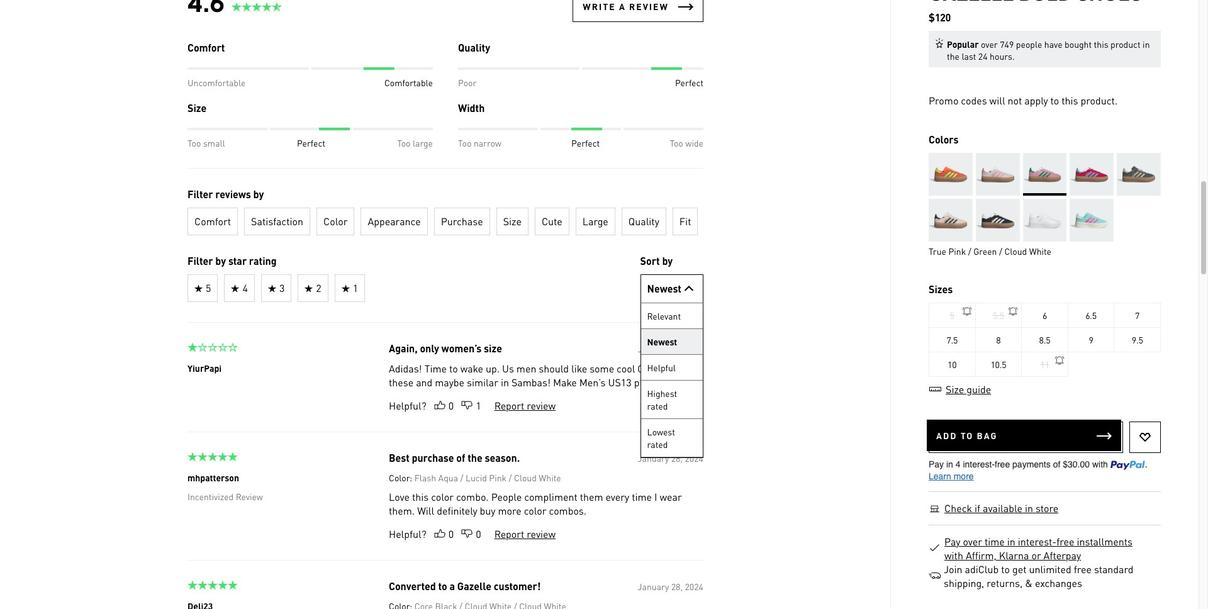 Task type: describe. For each thing, give the bounding box(es) containing it.
over 749 people have bought this product in the last 24 hours.
[[947, 38, 1150, 62]]

too for too narrow
[[458, 137, 471, 149]]

1 newest from the top
[[647, 282, 681, 295]]

9 button
[[1069, 327, 1115, 353]]

write
[[583, 1, 616, 12]]

people
[[1017, 38, 1043, 50]]

hours.
[[990, 50, 1015, 62]]

small
[[203, 137, 225, 149]]

3
[[279, 281, 284, 295]]

1 2024 from the top
[[685, 343, 703, 354]]

list box containing relevant
[[641, 303, 703, 458]]

9
[[1089, 334, 1094, 346]]

comfort
[[194, 215, 231, 228]]

5.5
[[993, 310, 1005, 321]]

&
[[1026, 577, 1033, 590]]

bought
[[1065, 38, 1092, 50]]

0 horizontal spatial size
[[484, 342, 502, 355]]

1 horizontal spatial white
[[1030, 246, 1052, 257]]

check
[[945, 502, 973, 515]]

1 vertical spatial pink
[[489, 472, 507, 483]]

7 button
[[1115, 303, 1161, 328]]

1 vertical spatial large
[[583, 215, 608, 228]]

aqua
[[438, 472, 458, 483]]

lucid
[[466, 472, 487, 483]]

standard
[[1095, 563, 1134, 576]]

definitely
[[437, 504, 477, 517]]

of
[[456, 451, 465, 465]]

january 28, 2024 for season.
[[638, 453, 703, 464]]

sort
[[640, 254, 660, 268]]

0 vertical spatial pink
[[949, 246, 966, 257]]

size for size guide
[[946, 383, 965, 396]]

review for 1
[[527, 399, 556, 412]]

cool
[[617, 362, 635, 375]]

newest inside option
[[647, 336, 677, 347]]

0 horizontal spatial cloud
[[514, 472, 537, 483]]

write a review
[[583, 1, 669, 12]]

afterpay
[[1044, 549, 1082, 562]]

pay over time in interest-free installments with affirm, klarna or afterpay
[[945, 535, 1133, 562]]

quality
[[458, 41, 490, 54]]

10.5 button
[[976, 352, 1022, 377]]

sizes
[[929, 283, 953, 296]]

rated for lowest rated
[[647, 439, 668, 450]]

0 vertical spatial size
[[503, 215, 522, 228]]

add to bag
[[937, 430, 998, 441]]

the inside over 749 people have bought this product in the last 24 hours.
[[947, 50, 960, 62]]

time inside love this color combo. people compliment them every time i wear them. will definitely buy more color combos.
[[632, 490, 652, 504]]

reviews
[[215, 188, 251, 201]]

in inside over 749 people have bought this product in the last 24 hours.
[[1143, 38, 1150, 50]]

people
[[491, 490, 522, 504]]

pay over time in interest-free installments with affirm, klarna or afterpay link
[[944, 535, 1153, 563]]

narrow
[[474, 137, 501, 149]]

comfort link
[[187, 208, 238, 235]]

installments
[[1077, 535, 1133, 548]]

0 vertical spatial 1
[[353, 281, 358, 295]]

too large
[[397, 137, 433, 149]]

star
[[228, 254, 247, 268]]

6.5 button
[[1069, 303, 1115, 328]]

2 like from the left
[[678, 362, 694, 375]]

add
[[937, 430, 958, 441]]

highest rated
[[647, 388, 677, 412]]

in inside pay over time in interest-free installments with affirm, klarna or afterpay
[[1008, 535, 1016, 548]]

women's
[[441, 342, 482, 355]]

in inside button
[[1025, 502, 1034, 515]]

7.5 button
[[930, 327, 976, 353]]

report review button for 1
[[494, 399, 556, 413]]

/ right green
[[1000, 246, 1003, 257]]

0 vertical spatial purchase
[[441, 215, 483, 228]]

product color: wonder quartz / core black / core black image
[[929, 199, 973, 242]]

yiurpapi
[[187, 363, 221, 374]]

lowest rated option
[[641, 419, 703, 458]]

product color: active pink / semi blue burst / cloud white image
[[1070, 153, 1114, 196]]

affirm,
[[966, 549, 997, 562]]

4
[[242, 281, 248, 295]]

too for too large
[[397, 137, 410, 149]]

1 vertical spatial purchase
[[412, 451, 454, 465]]

gazelles
[[638, 362, 676, 375]]

every
[[606, 490, 629, 504]]

4 link
[[224, 274, 255, 302]]

quality link
[[622, 208, 666, 235]]

5.5 button
[[976, 303, 1022, 328]]

6
[[1043, 310, 1048, 321]]

over inside pay over time in interest-free installments with affirm, klarna or afterpay
[[963, 535, 983, 548]]

product color: cloud white / cloud white / cloud white image
[[1023, 199, 1067, 242]]

1 january 28, 2024 from the top
[[638, 343, 703, 354]]

should
[[539, 362, 569, 375]]

badge image
[[935, 37, 947, 49]]

true pink / green / cloud white
[[929, 246, 1052, 257]]

1 28, from the top
[[671, 343, 683, 354]]

mhpatterson
[[187, 472, 239, 483]]

fit link
[[673, 208, 698, 235]]

will
[[417, 504, 434, 517]]

appearance
[[368, 215, 421, 228]]

too for too wide
[[670, 137, 683, 149]]

not
[[1008, 94, 1023, 107]]

0 for 1
[[448, 399, 454, 412]]

get
[[1013, 563, 1027, 576]]

love this color combo. people compliment them every time i wear them. will definitely buy more color combos.
[[389, 490, 682, 517]]

sambas!
[[511, 376, 550, 389]]

perfect for width
[[571, 137, 600, 149]]

satisfaction
[[251, 215, 303, 228]]

them.
[[389, 504, 415, 517]]

by for filter by star rating
[[215, 254, 226, 268]]

1 horizontal spatial color
[[431, 490, 454, 504]]

customer!
[[494, 580, 541, 593]]

review for 0
[[527, 528, 556, 541]]

january for best purchase of the season.
[[638, 453, 669, 464]]

7
[[1136, 310, 1140, 321]]

shipping,
[[944, 577, 985, 590]]

$120
[[929, 11, 951, 24]]

quality
[[628, 215, 659, 228]]

last
[[962, 50, 977, 62]]

helpful
[[647, 362, 676, 373]]

filter reviews by
[[187, 188, 264, 201]]

product.
[[1081, 94, 1118, 107]]

newest option
[[641, 329, 703, 355]]

10 button
[[930, 352, 976, 377]]

2 vertical spatial color
[[524, 504, 546, 517]]

28, for season.
[[671, 453, 683, 464]]

8 button
[[976, 327, 1022, 353]]

size guide
[[946, 383, 992, 396]]

by for sort by
[[662, 254, 673, 268]]

size guide link
[[929, 383, 992, 396]]

9.5
[[1132, 334, 1144, 346]]

make
[[553, 376, 577, 389]]

report review button for 0
[[494, 528, 556, 541]]

filter for filter reviews by
[[187, 188, 213, 201]]

rated for highest rated
[[647, 400, 668, 412]]

size link
[[496, 208, 528, 235]]

wear
[[660, 490, 682, 504]]

again,
[[389, 342, 417, 355]]



Task type: locate. For each thing, give the bounding box(es) containing it.
free down afterpay
[[1074, 563, 1092, 576]]

5 inside button
[[950, 310, 955, 321]]

in down the "us"
[[501, 376, 509, 389]]

0 vertical spatial white
[[1030, 246, 1052, 257]]

0 vertical spatial over
[[981, 38, 998, 50]]

cute
[[542, 215, 562, 228]]

1 vertical spatial size
[[484, 342, 502, 355]]

1 horizontal spatial 1
[[476, 399, 481, 412]]

0 horizontal spatial a
[[449, 580, 455, 593]]

us
[[502, 362, 514, 375]]

free for unlimited
[[1074, 563, 1092, 576]]

none field containing newest
[[640, 274, 703, 303]]

0 vertical spatial january
[[638, 343, 669, 354]]

2 vertical spatial 28,
[[671, 581, 683, 592]]

this inside over 749 people have bought this product in the last 24 hours.
[[1094, 38, 1109, 50]]

1 vertical spatial newest
[[647, 336, 677, 347]]

rated down highest
[[647, 400, 668, 412]]

1 vertical spatial color
[[431, 490, 454, 504]]

5
[[206, 281, 211, 295], [950, 310, 955, 321]]

too wide
[[670, 137, 703, 149]]

1 horizontal spatial cloud
[[1005, 246, 1027, 257]]

to right apply
[[1051, 94, 1060, 107]]

report down more
[[494, 528, 524, 541]]

helpful? down these
[[389, 399, 426, 412]]

up.
[[486, 362, 500, 375]]

8
[[997, 334, 1001, 346]]

white
[[1030, 246, 1052, 257], [539, 472, 561, 483]]

white up compliment
[[539, 472, 561, 483]]

0 for 0
[[448, 528, 454, 541]]

incentivized
[[187, 491, 233, 502]]

1 vertical spatial 1
[[476, 399, 481, 412]]

9.5 button
[[1115, 327, 1161, 353]]

0 down definitely
[[448, 528, 454, 541]]

1 horizontal spatial perfect
[[571, 137, 600, 149]]

/ left green
[[969, 246, 972, 257]]

width
[[458, 101, 485, 115]]

report review button down sambas!
[[494, 399, 556, 413]]

product color: flash aqua / lucid pink / cloud white image
[[1070, 199, 1114, 242]]

2 link
[[298, 274, 328, 302]]

too
[[187, 137, 201, 149], [397, 137, 410, 149], [458, 137, 471, 149], [670, 137, 683, 149]]

1 vertical spatial 2024
[[685, 453, 703, 464]]

2 vertical spatial this
[[412, 490, 429, 504]]

helpful?
[[389, 399, 426, 412], [389, 528, 426, 541]]

comfortable
[[384, 77, 433, 88]]

men
[[516, 362, 536, 375]]

too down comfortable
[[397, 137, 410, 149]]

/ up the people
[[509, 472, 512, 483]]

1 vertical spatial a
[[449, 580, 455, 593]]

1 january from the top
[[638, 343, 669, 354]]

dropdown image
[[681, 281, 697, 297]]

buy
[[480, 504, 495, 517]]

0 horizontal spatial 1
[[353, 281, 358, 295]]

appearance link
[[361, 208, 428, 235]]

poor
[[458, 77, 476, 88]]

pink down season.
[[489, 472, 507, 483]]

a
[[619, 1, 626, 12], [449, 580, 455, 593]]

1 like from the left
[[571, 362, 587, 375]]

pink right true
[[949, 246, 966, 257]]

3 28, from the top
[[671, 581, 683, 592]]

0 vertical spatial size
[[187, 101, 206, 115]]

10.5
[[991, 359, 1007, 370]]

1 vertical spatial january
[[638, 453, 669, 464]]

adidas! time to wake up. us men should like some cool gazelles like these and maybe similar in sambas! make men's us13 please
[[389, 362, 694, 389]]

2 vertical spatial review
[[527, 528, 556, 541]]

0 vertical spatial the
[[947, 50, 960, 62]]

0 down the buy
[[476, 528, 481, 541]]

1 horizontal spatial this
[[1062, 94, 1079, 107]]

this inside love this color combo. people compliment them every time i wear them. will definitely buy more color combos.
[[412, 490, 429, 504]]

helpful? for 1
[[389, 399, 426, 412]]

2 vertical spatial january 28, 2024
[[638, 581, 703, 592]]

size left guide at the right
[[946, 383, 965, 396]]

0 vertical spatial 5
[[206, 281, 211, 295]]

rated inside lowest rated
[[647, 439, 668, 450]]

to up returns,
[[1002, 563, 1010, 576]]

compliment
[[524, 490, 577, 504]]

filter up comfort
[[187, 188, 213, 201]]

2 rated from the top
[[647, 439, 668, 450]]

1 horizontal spatial pink
[[949, 246, 966, 257]]

1 horizontal spatial the
[[947, 50, 960, 62]]

free up afterpay
[[1057, 535, 1075, 548]]

size down uncomfortable
[[187, 101, 206, 115]]

i
[[654, 490, 657, 504]]

0 vertical spatial free
[[1057, 535, 1075, 548]]

over up the 24
[[981, 38, 998, 50]]

1 vertical spatial free
[[1074, 563, 1092, 576]]

check if available in store
[[945, 502, 1059, 515]]

0 vertical spatial time
[[632, 490, 652, 504]]

0 vertical spatial report
[[494, 399, 524, 412]]

perfect for quality
[[675, 77, 703, 88]]

rated down "lowest"
[[647, 439, 668, 450]]

1 vertical spatial 28,
[[671, 453, 683, 464]]

to inside adidas! time to wake up. us men should like some cool gazelles like these and maybe similar in sambas! make men's us13 please
[[449, 362, 458, 375]]

0 vertical spatial filter
[[187, 188, 213, 201]]

fit
[[679, 215, 691, 228]]

color link
[[316, 208, 354, 235]]

these
[[389, 376, 413, 389]]

0 horizontal spatial pink
[[489, 472, 507, 483]]

if
[[975, 502, 981, 515]]

1 vertical spatial filter
[[187, 254, 213, 268]]

1 vertical spatial time
[[985, 535, 1005, 548]]

2 vertical spatial january
[[638, 581, 669, 592]]

1 horizontal spatial size
[[946, 383, 965, 396]]

uncomfortable
[[187, 77, 245, 88]]

lowest rated
[[647, 426, 675, 450]]

free for interest-
[[1057, 535, 1075, 548]]

similar
[[467, 376, 498, 389]]

1 report review from the top
[[494, 399, 556, 412]]

3 january 28, 2024 from the top
[[638, 581, 703, 592]]

free inside join adiclub to get unlimited free standard shipping, returns, & exchanges
[[1074, 563, 1092, 576]]

over
[[981, 38, 998, 50], [963, 535, 983, 548]]

review
[[629, 1, 669, 12], [527, 399, 556, 412], [527, 528, 556, 541]]

28, for customer!
[[671, 581, 683, 592]]

2024 for season.
[[685, 453, 703, 464]]

list box
[[641, 303, 703, 458]]

color:
[[389, 472, 412, 483]]

None field
[[640, 274, 703, 303]]

like up men's
[[571, 362, 587, 375]]

8.5 button
[[1022, 327, 1069, 353]]

time inside pay over time in interest-free installments with affirm, klarna or afterpay
[[985, 535, 1005, 548]]

1 horizontal spatial 5
[[950, 310, 955, 321]]

over inside over 749 people have bought this product in the last 24 hours.
[[981, 38, 998, 50]]

with
[[945, 549, 964, 562]]

1 vertical spatial helpful?
[[389, 528, 426, 541]]

newest up helpful
[[647, 336, 677, 347]]

cloud up the people
[[514, 472, 537, 483]]

0 horizontal spatial perfect
[[297, 137, 325, 149]]

1 vertical spatial january 28, 2024
[[638, 453, 703, 464]]

colors
[[929, 133, 959, 146]]

product color: solar orange / solar green / gum m2 image
[[929, 153, 973, 196]]

2 2024 from the top
[[685, 453, 703, 464]]

1 rated from the top
[[647, 400, 668, 412]]

1 vertical spatial report
[[494, 528, 524, 541]]

january 28, 2024
[[638, 343, 703, 354], [638, 453, 703, 464], [638, 581, 703, 592]]

guide
[[967, 383, 992, 396]]

filter up 5 link
[[187, 254, 213, 268]]

/ right aqua
[[460, 472, 463, 483]]

january for converted to a gazelle customer!
[[638, 581, 669, 592]]

free
[[1057, 535, 1075, 548], [1074, 563, 1092, 576]]

5 for 5 button
[[950, 310, 955, 321]]

0 vertical spatial rated
[[647, 400, 668, 412]]

size for size
[[187, 101, 206, 115]]

report review for 0
[[494, 528, 556, 541]]

adidas!
[[389, 362, 422, 375]]

2 filter from the top
[[187, 254, 213, 268]]

january for again, only women's size
[[638, 343, 669, 354]]

too for too small
[[187, 137, 201, 149]]

1 too from the left
[[187, 137, 201, 149]]

to up maybe
[[449, 362, 458, 375]]

report
[[494, 399, 524, 412], [494, 528, 524, 541]]

newest up relevant
[[647, 282, 681, 295]]

helpful? for 0
[[389, 528, 426, 541]]

a left gazelle
[[449, 580, 455, 593]]

purchase link
[[434, 208, 490, 235]]

1 vertical spatial over
[[963, 535, 983, 548]]

filter
[[187, 188, 213, 201], [187, 254, 213, 268]]

1 horizontal spatial by
[[253, 188, 264, 201]]

5 link
[[187, 274, 218, 302]]

0 vertical spatial this
[[1094, 38, 1109, 50]]

1 vertical spatial the
[[468, 451, 482, 465]]

like right helpful
[[678, 362, 694, 375]]

review right write
[[629, 1, 669, 12]]

report for 1
[[494, 399, 524, 412]]

1 horizontal spatial large
[[583, 215, 608, 228]]

large left too narrow at the left
[[413, 137, 433, 149]]

this right the bought
[[1094, 38, 1109, 50]]

5 button
[[930, 303, 976, 328]]

3 too from the left
[[458, 137, 471, 149]]

report review
[[494, 399, 556, 412], [494, 528, 556, 541]]

time
[[632, 490, 652, 504], [985, 535, 1005, 548]]

1 horizontal spatial time
[[985, 535, 1005, 548]]

1 link
[[334, 274, 365, 302]]

by left star
[[215, 254, 226, 268]]

2 28, from the top
[[671, 453, 683, 464]]

free inside pay over time in interest-free installments with affirm, klarna or afterpay
[[1057, 535, 1075, 548]]

1 vertical spatial 5
[[950, 310, 955, 321]]

/
[[969, 246, 972, 257], [1000, 246, 1003, 257], [460, 472, 463, 483], [509, 472, 512, 483]]

please
[[634, 376, 663, 389]]

incentivized review
[[187, 491, 263, 502]]

join
[[944, 563, 963, 576]]

749
[[1000, 38, 1014, 50]]

by right sort
[[662, 254, 673, 268]]

a right write
[[619, 1, 626, 12]]

1 vertical spatial white
[[539, 472, 561, 483]]

to inside join adiclub to get unlimited free standard shipping, returns, & exchanges
[[1002, 563, 1010, 576]]

2 vertical spatial 2024
[[685, 581, 703, 592]]

time left the i
[[632, 490, 652, 504]]

1 right the 2
[[353, 281, 358, 295]]

to
[[1051, 94, 1060, 107], [449, 362, 458, 375], [1002, 563, 1010, 576], [438, 580, 447, 593]]

true
[[929, 246, 947, 257]]

purchase left 'size' link
[[441, 215, 483, 228]]

0
[[448, 399, 454, 412], [448, 528, 454, 541], [476, 528, 481, 541]]

review
[[236, 491, 263, 502]]

0 vertical spatial cloud
[[1005, 246, 1027, 257]]

only
[[420, 342, 439, 355]]

january 28, 2024 for customer!
[[638, 581, 703, 592]]

to right converted
[[438, 580, 447, 593]]

this up will
[[412, 490, 429, 504]]

time up affirm,
[[985, 535, 1005, 548]]

too left narrow
[[458, 137, 471, 149]]

large right cute
[[583, 215, 608, 228]]

cloud right green
[[1005, 246, 1027, 257]]

3 january from the top
[[638, 581, 669, 592]]

have
[[1045, 38, 1063, 50]]

this left product. at the top right
[[1062, 94, 1079, 107]]

product color: true pink / green / cloud white image
[[1023, 153, 1067, 196]]

1 report from the top
[[494, 399, 524, 412]]

0 horizontal spatial color
[[323, 215, 347, 228]]

too left small
[[187, 137, 201, 149]]

4 too from the left
[[670, 137, 683, 149]]

perfect for size
[[297, 137, 325, 149]]

review down sambas!
[[527, 399, 556, 412]]

0 horizontal spatial large
[[413, 137, 433, 149]]

purchase
[[441, 215, 483, 228], [412, 451, 454, 465]]

0 horizontal spatial the
[[468, 451, 482, 465]]

the right of
[[468, 451, 482, 465]]

report review for 1
[[494, 399, 556, 412]]

rated inside highest rated
[[647, 400, 668, 412]]

2 report review from the top
[[494, 528, 556, 541]]

0 vertical spatial newest
[[647, 282, 681, 295]]

0 horizontal spatial white
[[539, 472, 561, 483]]

and
[[416, 376, 432, 389]]

1 vertical spatial report review button
[[494, 528, 556, 541]]

11 button
[[1022, 352, 1069, 377]]

1 vertical spatial cloud
[[514, 472, 537, 483]]

0 vertical spatial a
[[619, 1, 626, 12]]

report down sambas!
[[494, 399, 524, 412]]

the down popular
[[947, 50, 960, 62]]

1 horizontal spatial like
[[678, 362, 694, 375]]

over up affirm,
[[963, 535, 983, 548]]

color down aqua
[[431, 490, 454, 504]]

2 horizontal spatial this
[[1094, 38, 1109, 50]]

1 vertical spatial review
[[527, 399, 556, 412]]

1 vertical spatial size
[[946, 383, 965, 396]]

5 left 4 link
[[206, 281, 211, 295]]

0 vertical spatial 2024
[[685, 343, 703, 354]]

0 vertical spatial review
[[629, 1, 669, 12]]

2 horizontal spatial color
[[524, 504, 546, 517]]

2 horizontal spatial perfect
[[675, 77, 703, 88]]

0 horizontal spatial time
[[632, 490, 652, 504]]

0 horizontal spatial like
[[571, 362, 587, 375]]

promo
[[929, 94, 959, 107]]

highest rated option
[[641, 381, 703, 419]]

report review down more
[[494, 528, 556, 541]]

1 vertical spatial rated
[[647, 439, 668, 450]]

a inside button
[[619, 1, 626, 12]]

review inside write a review button
[[629, 1, 669, 12]]

product color: grey six / magic beige / cream white image
[[1118, 153, 1161, 196]]

1
[[353, 281, 358, 295], [476, 399, 481, 412]]

0 horizontal spatial size
[[187, 101, 206, 115]]

filter for filter by star rating
[[187, 254, 213, 268]]

0 vertical spatial large
[[413, 137, 433, 149]]

helpful? down them.
[[389, 528, 426, 541]]

too narrow
[[458, 137, 501, 149]]

color down compliment
[[524, 504, 546, 517]]

join adiclub to get unlimited free standard shipping, returns, & exchanges
[[944, 563, 1134, 590]]

product color: putty mauve / wonder clay / cloud white image
[[976, 153, 1020, 196]]

2 newest from the top
[[647, 336, 677, 347]]

2 january 28, 2024 from the top
[[638, 453, 703, 464]]

color right satisfaction in the left top of the page
[[323, 215, 347, 228]]

0 vertical spatial report review
[[494, 399, 556, 412]]

0 vertical spatial helpful?
[[389, 399, 426, 412]]

will
[[990, 94, 1006, 107]]

relevant
[[647, 310, 681, 322]]

report review button down more
[[494, 528, 556, 541]]

1 horizontal spatial size
[[503, 215, 522, 228]]

purchase up flash
[[412, 451, 454, 465]]

1 vertical spatial this
[[1062, 94, 1079, 107]]

helpful option
[[641, 355, 703, 381]]

2 january from the top
[[638, 453, 669, 464]]

1 vertical spatial report review
[[494, 528, 556, 541]]

review down love this color combo. people compliment them every time i wear them. will definitely buy more color combos.
[[527, 528, 556, 541]]

2 horizontal spatial by
[[662, 254, 673, 268]]

in inside adidas! time to wake up. us men should like some cool gazelles like these and maybe similar in sambas! make men's us13 please
[[501, 376, 509, 389]]

in right product
[[1143, 38, 1150, 50]]

by right reviews at the left top of the page
[[253, 188, 264, 201]]

1 report review button from the top
[[494, 399, 556, 413]]

1 down "similar" at the left of the page
[[476, 399, 481, 412]]

2 report from the top
[[494, 528, 524, 541]]

promo codes will not apply to this product.
[[929, 94, 1118, 107]]

3 2024 from the top
[[685, 581, 703, 592]]

white down product color: cloud white / cloud white / cloud white image
[[1030, 246, 1052, 257]]

0 vertical spatial report review button
[[494, 399, 556, 413]]

0 vertical spatial january 28, 2024
[[638, 343, 703, 354]]

combo.
[[456, 490, 489, 504]]

2 helpful? from the top
[[389, 528, 426, 541]]

in up 'klarna'
[[1008, 535, 1016, 548]]

0 horizontal spatial 5
[[206, 281, 211, 295]]

2024 for customer!
[[685, 581, 703, 592]]

store
[[1036, 502, 1059, 515]]

2 too from the left
[[397, 137, 410, 149]]

product color: core black / cloud white / cloud white image
[[976, 199, 1020, 242]]

0 horizontal spatial this
[[412, 490, 429, 504]]

1 horizontal spatial a
[[619, 1, 626, 12]]

size up up.
[[484, 342, 502, 355]]

size left cute
[[503, 215, 522, 228]]

0 vertical spatial color
[[323, 215, 347, 228]]

1 filter from the top
[[187, 188, 213, 201]]

0 horizontal spatial by
[[215, 254, 226, 268]]

1 helpful? from the top
[[389, 399, 426, 412]]

5 for 5 link
[[206, 281, 211, 295]]

0 vertical spatial 28,
[[671, 343, 683, 354]]

in left store
[[1025, 502, 1034, 515]]

5 up the 7.5
[[950, 310, 955, 321]]

2 report review button from the top
[[494, 528, 556, 541]]

cute link
[[535, 208, 569, 235]]

relevant option
[[641, 303, 703, 329]]

too left the wide on the top right of the page
[[670, 137, 683, 149]]

size
[[503, 215, 522, 228], [484, 342, 502, 355]]

0 down maybe
[[448, 399, 454, 412]]

report review down sambas!
[[494, 399, 556, 412]]

report for 0
[[494, 528, 524, 541]]



Task type: vqa. For each thing, say whether or not it's contained in the screenshot.
the topmost JANUARY
yes



